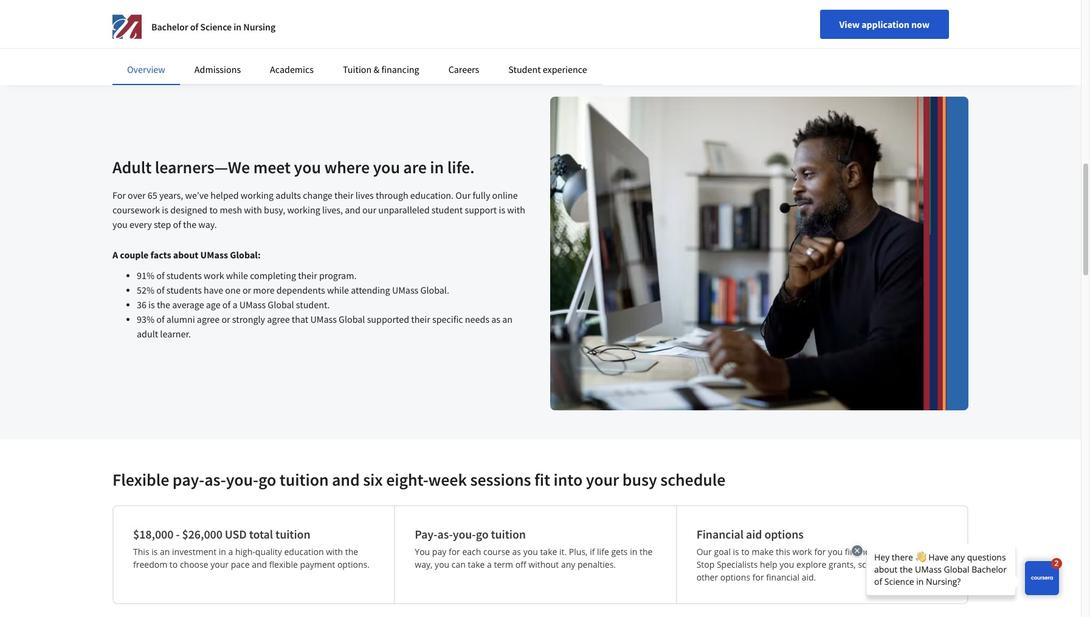 Task type: vqa. For each thing, say whether or not it's contained in the screenshot.


Task type: describe. For each thing, give the bounding box(es) containing it.
an inside 91% of students work while completing their program. 52% of students have one or more dependents while attending umass global. 36 is the average age of a umass global student. 93% of alumni agree or strongly agree that umass global supported their specific needs as an adult learner.
[[502, 313, 513, 325]]

aid
[[746, 527, 762, 542]]

plus,
[[569, 546, 588, 558]]

is inside 91% of students work while completing their program. 52% of students have one or more dependents while attending umass global. 36 is the average age of a umass global student. 93% of alumni agree or strongly agree that umass global supported their specific needs as an adult learner.
[[148, 299, 155, 311]]

umass right about
[[200, 249, 228, 261]]

specialists
[[717, 559, 758, 570]]

&
[[374, 63, 380, 75]]

gets
[[611, 546, 628, 558]]

or for practice
[[203, 25, 212, 37]]

a inside 91% of students work while completing their program. 52% of students have one or more dependents while attending umass global. 36 is the average age of a umass global student. 93% of alumni agree or strongly agree that umass global supported their specific needs as an adult learner.
[[233, 299, 237, 311]]

work inside 91% of students work while completing their program. 52% of students have one or more dependents while attending umass global. 36 is the average age of a umass global student. 93% of alumni agree or strongly agree that umass global supported their specific needs as an adult learner.
[[204, 269, 224, 282]]

0 vertical spatial go
[[258, 469, 276, 491]]

you inside for over 65 years, we've helped working adults change their lives through education. our fully online coursework is designed to mesh with busy, working lives, and our unparalleled student support is with you every step of the way.
[[112, 218, 128, 230]]

pay
[[432, 546, 446, 558]]

0 vertical spatial you-
[[226, 469, 258, 491]]

bachelor of science in nursing
[[151, 21, 276, 33]]

-
[[176, 527, 180, 542]]

learners—we
[[155, 156, 250, 178]]

of right 91%
[[156, 269, 165, 282]]

change
[[303, 189, 332, 201]]

0 horizontal spatial take
[[468, 559, 485, 570]]

university of massachusetts global logo image
[[112, 12, 142, 41]]

a couple facts about umass global:
[[112, 249, 261, 261]]

2 horizontal spatial for
[[814, 546, 826, 558]]

2 horizontal spatial their
[[411, 313, 430, 325]]

average
[[172, 299, 204, 311]]

now
[[911, 18, 930, 30]]

financing
[[381, 63, 419, 75]]

as inside pay-as-you-go tuition you pay for each course as you take it. plus, if life gets in the way, you can take a term off without any penalties.
[[512, 546, 521, 558]]

more
[[253, 284, 275, 296]]

nurse
[[221, 25, 245, 37]]

one
[[225, 284, 241, 296]]

pay-as-you-go tuition you pay for each course as you take it. plus, if life gets in the way, you can take a term off without any penalties.
[[415, 527, 653, 570]]

every
[[129, 218, 152, 230]]

in right are
[[430, 156, 444, 178]]

choose
[[180, 559, 208, 570]]

you down this
[[780, 559, 794, 570]]

can
[[452, 559, 466, 570]]

1 horizontal spatial for
[[753, 572, 764, 583]]

pay-
[[415, 527, 437, 542]]

student
[[432, 204, 463, 216]]

penalties.
[[578, 559, 616, 570]]

to inside the "your bsn is a stepping stone to becoming a doctor of nursing practice or a nurse practitioner."
[[251, 10, 260, 22]]

of right age
[[222, 299, 231, 311]]

online
[[492, 189, 518, 201]]

any
[[561, 559, 575, 570]]

flexible
[[112, 469, 169, 491]]

sessions
[[470, 469, 531, 491]]

to inside for over 65 years, we've helped working adults change their lives through education. our fully online coursework is designed to mesh with busy, working lives, and our unparalleled student support is with you every step of the way.
[[209, 204, 218, 216]]

financial aid options list item
[[677, 506, 959, 603]]

our for options
[[889, 546, 905, 558]]

bachelor
[[151, 21, 188, 33]]

$18,000
[[133, 527, 174, 542]]

to inside $18,000 - $26,000 usd total tuition this is an investment in a high-quality education with the freedom to choose your pace and flexible payment options.
[[170, 559, 178, 570]]

if
[[590, 546, 595, 558]]

practitioner.
[[247, 25, 297, 37]]

high-
[[235, 546, 255, 558]]

umass left global.
[[392, 284, 419, 296]]

of right 52%
[[156, 284, 165, 296]]

support
[[465, 204, 497, 216]]

help
[[760, 559, 777, 570]]

financial
[[766, 572, 800, 583]]

as- inside pay-as-you-go tuition you pay for each course as you take it. plus, if life gets in the way, you can take a term off without any penalties.
[[437, 527, 453, 542]]

program.
[[319, 269, 357, 282]]

go inside pay-as-you-go tuition you pay for each course as you take it. plus, if life gets in the way, you can take a term off without any penalties.
[[476, 527, 489, 542]]

pay-as-you-go tuition list item
[[395, 506, 677, 603]]

overview
[[127, 63, 165, 75]]

1 horizontal spatial take
[[540, 546, 557, 558]]

an inside $18,000 - $26,000 usd total tuition this is an investment in a high-quality education with the freedom to choose your pace and flexible payment options.
[[160, 546, 170, 558]]

becoming
[[262, 10, 302, 22]]

$26,000
[[182, 527, 222, 542]]

helped
[[210, 189, 239, 201]]

stop
[[697, 559, 715, 570]]

way,
[[415, 559, 433, 570]]

tuition
[[343, 63, 372, 75]]

a
[[112, 249, 118, 261]]

is inside $18,000 - $26,000 usd total tuition this is an investment in a high-quality education with the freedom to choose your pace and flexible payment options.
[[152, 546, 158, 558]]

is inside the "your bsn is a stepping stone to becoming a doctor of nursing practice or a nurse practitioner."
[[174, 10, 181, 22]]

you up change
[[294, 156, 321, 178]]

pay-
[[173, 469, 204, 491]]

global.
[[420, 284, 449, 296]]

of inside the "your bsn is a stepping stone to becoming a doctor of nursing practice or a nurse practitioner."
[[340, 10, 348, 22]]

investment
[[172, 546, 217, 558]]

flexible
[[269, 559, 298, 570]]

nursing inside the "your bsn is a stepping stone to becoming a doctor of nursing practice or a nurse practitioner."
[[135, 25, 167, 37]]

2 agree from the left
[[267, 313, 290, 325]]

0 vertical spatial global
[[268, 299, 294, 311]]

fully
[[473, 189, 490, 201]]

with inside $18,000 - $26,000 usd total tuition this is an investment in a high-quality education with the freedom to choose your pace and flexible payment options.
[[326, 546, 343, 558]]

of inside for over 65 years, we've helped working adults change their lives through education. our fully online coursework is designed to mesh with busy, working lives, and our unparalleled student support is with you every step of the way.
[[173, 218, 181, 230]]

admissions link
[[194, 63, 241, 75]]

goal
[[714, 546, 731, 558]]

a up practice
[[183, 10, 188, 22]]

1 horizontal spatial nursing
[[243, 21, 276, 33]]

0 horizontal spatial their
[[298, 269, 317, 282]]

the inside $18,000 - $26,000 usd total tuition this is an investment in a high-quality education with the freedom to choose your pace and flexible payment options.
[[345, 546, 358, 558]]

pace
[[231, 559, 250, 570]]

to inside financial aid options our goal is to make this work for you financially. our one- stop specialists help you explore grants, scholarships, and other options for financial aid.
[[741, 546, 750, 558]]

lives,
[[322, 204, 343, 216]]

aid.
[[802, 572, 816, 583]]

1 agree from the left
[[197, 313, 220, 325]]

you- inside pay-as-you-go tuition you pay for each course as you take it. plus, if life gets in the way, you can take a term off without any penalties.
[[453, 527, 476, 542]]

adult learners—we meet you where you are in life.
[[112, 156, 475, 178]]

practice
[[169, 25, 202, 37]]

for
[[112, 189, 126, 201]]

a left the doctor
[[304, 10, 309, 22]]

six
[[363, 469, 383, 491]]

$18,000 - $26,000 usd total tuition list item
[[114, 506, 395, 603]]

into
[[554, 469, 583, 491]]

in inside pay-as-you-go tuition you pay for each course as you take it. plus, if life gets in the way, you can take a term off without any penalties.
[[630, 546, 637, 558]]

tuition for total
[[275, 527, 310, 542]]

education
[[284, 546, 324, 558]]

careers link
[[449, 63, 479, 75]]

completing
[[250, 269, 296, 282]]

life
[[597, 546, 609, 558]]

the inside for over 65 years, we've helped working adults change their lives through education. our fully online coursework is designed to mesh with busy, working lives, and our unparalleled student support is with you every step of the way.
[[183, 218, 196, 230]]

other
[[697, 572, 718, 583]]

and left six
[[332, 469, 360, 491]]

student experience link
[[508, 63, 587, 75]]

needs
[[465, 313, 489, 325]]

total
[[249, 527, 273, 542]]

schedule
[[660, 469, 726, 491]]

quality
[[255, 546, 282, 558]]

dependents
[[277, 284, 325, 296]]



Task type: locate. For each thing, give the bounding box(es) containing it.
0 horizontal spatial as
[[491, 313, 500, 325]]

view application now button
[[820, 10, 949, 39]]

in right science
[[234, 21, 241, 33]]

1 vertical spatial as-
[[437, 527, 453, 542]]

0 horizontal spatial nursing
[[135, 25, 167, 37]]

options up this
[[765, 527, 804, 542]]

our left fully
[[456, 189, 471, 201]]

for inside pay-as-you-go tuition you pay for each course as you take it. plus, if life gets in the way, you can take a term off without any penalties.
[[449, 546, 460, 558]]

0 horizontal spatial agree
[[197, 313, 220, 325]]

you
[[294, 156, 321, 178], [373, 156, 400, 178], [112, 218, 128, 230], [523, 546, 538, 558], [828, 546, 843, 558], [435, 559, 449, 570], [780, 559, 794, 570]]

or for one
[[243, 284, 251, 296]]

your
[[135, 10, 153, 22]]

2 horizontal spatial or
[[243, 284, 251, 296]]

is down online
[[499, 204, 505, 216]]

1 vertical spatial your
[[211, 559, 229, 570]]

1 horizontal spatial with
[[326, 546, 343, 558]]

1 vertical spatial while
[[327, 284, 349, 296]]

the up the options.
[[345, 546, 358, 558]]

students up average
[[166, 284, 202, 296]]

academics
[[270, 63, 314, 75]]

your inside $18,000 - $26,000 usd total tuition this is an investment in a high-quality education with the freedom to choose your pace and flexible payment options.
[[211, 559, 229, 570]]

view application now
[[839, 18, 930, 30]]

list containing $18,000 - $26,000 usd total tuition
[[112, 505, 969, 604]]

as up off at bottom left
[[512, 546, 521, 558]]

as right needs
[[491, 313, 500, 325]]

1 horizontal spatial go
[[476, 527, 489, 542]]

work
[[204, 269, 224, 282], [793, 546, 812, 558]]

without
[[529, 559, 559, 570]]

you
[[415, 546, 430, 558]]

your bsn is a stepping stone to becoming a doctor of nursing practice or a nurse practitioner.
[[135, 10, 348, 37]]

careers
[[449, 63, 479, 75]]

to up way.
[[209, 204, 218, 216]]

you up through
[[373, 156, 400, 178]]

their inside for over 65 years, we've helped working adults change their lives through education. our fully online coursework is designed to mesh with busy, working lives, and our unparalleled student support is with you every step of the way.
[[334, 189, 354, 201]]

tuition & financing
[[343, 63, 419, 75]]

financial
[[697, 527, 744, 542]]

0 horizontal spatial working
[[241, 189, 274, 201]]

experience
[[543, 63, 587, 75]]

for over 65 years, we've helped working adults change their lives through education. our fully online coursework is designed to mesh with busy, working lives, and our unparalleled student support is with you every step of the way.
[[112, 189, 525, 230]]

is up specialists at bottom right
[[733, 546, 739, 558]]

specific
[[432, 313, 463, 325]]

is inside financial aid options our goal is to make this work for you financially. our one- stop specialists help you explore grants, scholarships, and other options for financial aid.
[[733, 546, 739, 558]]

for up explore
[[814, 546, 826, 558]]

busy
[[623, 469, 657, 491]]

your right into
[[586, 469, 619, 491]]

is right this
[[152, 546, 158, 558]]

a
[[183, 10, 188, 22], [304, 10, 309, 22], [214, 25, 219, 37], [233, 299, 237, 311], [228, 546, 233, 558], [487, 559, 492, 570]]

student
[[508, 63, 541, 75]]

make
[[752, 546, 774, 558]]

is right bsn
[[174, 10, 181, 22]]

with left busy,
[[244, 204, 262, 216]]

0 vertical spatial work
[[204, 269, 224, 282]]

1 horizontal spatial global
[[339, 313, 365, 325]]

1 horizontal spatial our
[[697, 546, 712, 558]]

a down one
[[233, 299, 237, 311]]

0 horizontal spatial global
[[268, 299, 294, 311]]

view
[[839, 18, 860, 30]]

1 vertical spatial take
[[468, 559, 485, 570]]

1 vertical spatial work
[[793, 546, 812, 558]]

the right 36
[[157, 299, 170, 311]]

1 students from the top
[[166, 269, 202, 282]]

financial aid options our goal is to make this work for you financially. our one- stop specialists help you explore grants, scholarships, and other options for financial aid.
[[697, 527, 927, 583]]

bsn
[[155, 10, 173, 22]]

2 horizontal spatial our
[[889, 546, 905, 558]]

and left our
[[345, 204, 360, 216]]

0 vertical spatial students
[[166, 269, 202, 282]]

you up grants,
[[828, 546, 843, 558]]

0 horizontal spatial with
[[244, 204, 262, 216]]

umass up strongly
[[239, 299, 266, 311]]

global:
[[230, 249, 261, 261]]

2 vertical spatial their
[[411, 313, 430, 325]]

tuition inside pay-as-you-go tuition you pay for each course as you take it. plus, if life gets in the way, you can take a term off without any penalties.
[[491, 527, 526, 542]]

as- up pay
[[437, 527, 453, 542]]

go
[[258, 469, 276, 491], [476, 527, 489, 542]]

an up freedom
[[160, 546, 170, 558]]

a left 'high-'
[[228, 546, 233, 558]]

0 horizontal spatial you-
[[226, 469, 258, 491]]

you left every
[[112, 218, 128, 230]]

a left "term"
[[487, 559, 492, 570]]

tuition inside $18,000 - $26,000 usd total tuition this is an investment in a high-quality education with the freedom to choose your pace and flexible payment options.
[[275, 527, 310, 542]]

of left science
[[190, 21, 198, 33]]

0 vertical spatial or
[[203, 25, 212, 37]]

nursing
[[243, 21, 276, 33], [135, 25, 167, 37]]

one-
[[907, 546, 926, 558]]

1 horizontal spatial agree
[[267, 313, 290, 325]]

each
[[462, 546, 481, 558]]

their left specific
[[411, 313, 430, 325]]

to left choose
[[170, 559, 178, 570]]

umass
[[200, 249, 228, 261], [392, 284, 419, 296], [239, 299, 266, 311], [310, 313, 337, 325]]

our up stop
[[697, 546, 712, 558]]

2 students from the top
[[166, 284, 202, 296]]

1 horizontal spatial an
[[502, 313, 513, 325]]

0 vertical spatial options
[[765, 527, 804, 542]]

1 horizontal spatial work
[[793, 546, 812, 558]]

that
[[292, 313, 308, 325]]

1 vertical spatial working
[[287, 204, 320, 216]]

0 horizontal spatial an
[[160, 546, 170, 558]]

week
[[428, 469, 467, 491]]

1 vertical spatial go
[[476, 527, 489, 542]]

0 horizontal spatial or
[[203, 25, 212, 37]]

0 vertical spatial while
[[226, 269, 248, 282]]

0 vertical spatial their
[[334, 189, 354, 201]]

0 vertical spatial as
[[491, 313, 500, 325]]

as-
[[204, 469, 226, 491], [437, 527, 453, 542]]

our
[[456, 189, 471, 201], [697, 546, 712, 558], [889, 546, 905, 558]]

learner.
[[160, 328, 191, 340]]

you- up each
[[453, 527, 476, 542]]

the down designed
[[183, 218, 196, 230]]

agree down age
[[197, 313, 220, 325]]

lives
[[356, 189, 374, 201]]

eight-
[[386, 469, 428, 491]]

and down "quality" at the bottom of the page
[[252, 559, 267, 570]]

for
[[449, 546, 460, 558], [814, 546, 826, 558], [753, 572, 764, 583]]

of right the doctor
[[340, 10, 348, 22]]

1 horizontal spatial options
[[765, 527, 804, 542]]

have
[[204, 284, 223, 296]]

a inside pay-as-you-go tuition you pay for each course as you take it. plus, if life gets in the way, you can take a term off without any penalties.
[[487, 559, 492, 570]]

options down specialists at bottom right
[[720, 572, 750, 583]]

is up step
[[162, 204, 168, 216]]

working down change
[[287, 204, 320, 216]]

1 vertical spatial or
[[243, 284, 251, 296]]

while
[[226, 269, 248, 282], [327, 284, 349, 296]]

and inside financial aid options our goal is to make this work for you financially. our one- stop specialists help you explore grants, scholarships, and other options for financial aid.
[[912, 559, 927, 570]]

adult
[[137, 328, 158, 340]]

to up specialists at bottom right
[[741, 546, 750, 558]]

take up without
[[540, 546, 557, 558]]

their up 'dependents'
[[298, 269, 317, 282]]

1 horizontal spatial their
[[334, 189, 354, 201]]

tuition & financing link
[[343, 63, 419, 75]]

in right gets
[[630, 546, 637, 558]]

1 horizontal spatial you-
[[453, 527, 476, 542]]

through
[[376, 189, 408, 201]]

students down about
[[166, 269, 202, 282]]

0 horizontal spatial while
[[226, 269, 248, 282]]

as
[[491, 313, 500, 325], [512, 546, 521, 558]]

coursework
[[112, 204, 160, 216]]

tuition
[[280, 469, 329, 491], [275, 527, 310, 542], [491, 527, 526, 542]]

our up scholarships,
[[889, 546, 905, 558]]

0 horizontal spatial for
[[449, 546, 460, 558]]

financially.
[[845, 546, 887, 558]]

1 vertical spatial global
[[339, 313, 365, 325]]

admissions
[[194, 63, 241, 75]]

0 vertical spatial as-
[[204, 469, 226, 491]]

1 vertical spatial as
[[512, 546, 521, 558]]

umass down student.
[[310, 313, 337, 325]]

1 horizontal spatial as
[[512, 546, 521, 558]]

agree left that
[[267, 313, 290, 325]]

or down stepping
[[203, 25, 212, 37]]

0 horizontal spatial go
[[258, 469, 276, 491]]

while down program.
[[327, 284, 349, 296]]

attending
[[351, 284, 390, 296]]

a left nurse
[[214, 25, 219, 37]]

where
[[324, 156, 370, 178]]

or left strongly
[[222, 313, 230, 325]]

students
[[166, 269, 202, 282], [166, 284, 202, 296]]

go up total
[[258, 469, 276, 491]]

are
[[403, 156, 427, 178]]

0 vertical spatial working
[[241, 189, 274, 201]]

of
[[340, 10, 348, 22], [190, 21, 198, 33], [173, 218, 181, 230], [156, 269, 165, 282], [156, 284, 165, 296], [222, 299, 231, 311], [156, 313, 165, 325]]

you- right pay-
[[226, 469, 258, 491]]

1 horizontal spatial working
[[287, 204, 320, 216]]

usd
[[225, 527, 247, 542]]

their
[[334, 189, 354, 201], [298, 269, 317, 282], [411, 313, 430, 325]]

2 horizontal spatial with
[[507, 204, 525, 216]]

with
[[244, 204, 262, 216], [507, 204, 525, 216], [326, 546, 343, 558]]

student.
[[296, 299, 330, 311]]

for down help
[[753, 572, 764, 583]]

with up the payment
[[326, 546, 343, 558]]

of right "93%"
[[156, 313, 165, 325]]

work up explore
[[793, 546, 812, 558]]

1 vertical spatial options
[[720, 572, 750, 583]]

our inside for over 65 years, we've helped working adults change their lives through education. our fully online coursework is designed to mesh with busy, working lives, and our unparalleled student support is with you every step of the way.
[[456, 189, 471, 201]]

0 horizontal spatial our
[[456, 189, 471, 201]]

options.
[[337, 559, 370, 570]]

stone
[[227, 10, 249, 22]]

0 vertical spatial an
[[502, 313, 513, 325]]

payment
[[300, 559, 335, 570]]

strongly
[[232, 313, 265, 325]]

application
[[862, 18, 910, 30]]

0 vertical spatial your
[[586, 469, 619, 491]]

1 horizontal spatial while
[[327, 284, 349, 296]]

0 horizontal spatial work
[[204, 269, 224, 282]]

list
[[112, 505, 969, 604]]

91%
[[137, 269, 154, 282]]

the inside pay-as-you-go tuition you pay for each course as you take it. plus, if life gets in the way, you can take a term off without any penalties.
[[640, 546, 653, 558]]

their up lives,
[[334, 189, 354, 201]]

you down pay
[[435, 559, 449, 570]]

the inside 91% of students work while completing their program. 52% of students have one or more dependents while attending umass global. 36 is the average age of a umass global student. 93% of alumni agree or strongly agree that umass global supported their specific needs as an adult learner.
[[157, 299, 170, 311]]

as- up $26,000
[[204, 469, 226, 491]]

is right 36
[[148, 299, 155, 311]]

1 vertical spatial an
[[160, 546, 170, 558]]

facts
[[151, 249, 171, 261]]

global down more
[[268, 299, 294, 311]]

off
[[515, 559, 526, 570]]

1 vertical spatial their
[[298, 269, 317, 282]]

0 horizontal spatial your
[[211, 559, 229, 570]]

global down attending
[[339, 313, 365, 325]]

doctor
[[311, 10, 338, 22]]

or right one
[[243, 284, 251, 296]]

0 horizontal spatial options
[[720, 572, 750, 583]]

to
[[251, 10, 260, 22], [209, 204, 218, 216], [741, 546, 750, 558], [170, 559, 178, 570]]

life.
[[447, 156, 475, 178]]

1 horizontal spatial your
[[586, 469, 619, 491]]

of right step
[[173, 218, 181, 230]]

as inside 91% of students work while completing their program. 52% of students have one or more dependents while attending umass global. 36 is the average age of a umass global student. 93% of alumni agree or strongly agree that umass global supported their specific needs as an adult learner.
[[491, 313, 500, 325]]

you up off at bottom left
[[523, 546, 538, 558]]

this
[[133, 546, 149, 558]]

in down usd
[[219, 546, 226, 558]]

to right stone
[[251, 10, 260, 22]]

52%
[[137, 284, 154, 296]]

for up can
[[449, 546, 460, 558]]

tuition for go
[[280, 469, 329, 491]]

academics link
[[270, 63, 314, 75]]

overview link
[[127, 63, 165, 75]]

busy,
[[264, 204, 285, 216]]

1 vertical spatial you-
[[453, 527, 476, 542]]

take down each
[[468, 559, 485, 570]]

with down online
[[507, 204, 525, 216]]

work up have
[[204, 269, 224, 282]]

0 horizontal spatial as-
[[204, 469, 226, 491]]

age
[[206, 299, 221, 311]]

global
[[268, 299, 294, 311], [339, 313, 365, 325]]

1 horizontal spatial or
[[222, 313, 230, 325]]

in
[[234, 21, 241, 33], [430, 156, 444, 178], [219, 546, 226, 558], [630, 546, 637, 558]]

couple
[[120, 249, 149, 261]]

while up one
[[226, 269, 248, 282]]

and inside for over 65 years, we've helped working adults change their lives through education. our fully online coursework is designed to mesh with busy, working lives, and our unparalleled student support is with you every step of the way.
[[345, 204, 360, 216]]

an right needs
[[502, 313, 513, 325]]

your left pace
[[211, 559, 229, 570]]

and down one-
[[912, 559, 927, 570]]

1 horizontal spatial as-
[[437, 527, 453, 542]]

or inside the "your bsn is a stepping stone to becoming a doctor of nursing practice or a nurse practitioner."
[[203, 25, 212, 37]]

2 vertical spatial or
[[222, 313, 230, 325]]

working up busy,
[[241, 189, 274, 201]]

education.
[[410, 189, 454, 201]]

the right gets
[[640, 546, 653, 558]]

step
[[154, 218, 171, 230]]

our for 65
[[456, 189, 471, 201]]

go up each
[[476, 527, 489, 542]]

0 vertical spatial take
[[540, 546, 557, 558]]

your
[[586, 469, 619, 491], [211, 559, 229, 570]]

a inside $18,000 - $26,000 usd total tuition this is an investment in a high-quality education with the freedom to choose your pace and flexible payment options.
[[228, 546, 233, 558]]

1 vertical spatial students
[[166, 284, 202, 296]]

and inside $18,000 - $26,000 usd total tuition this is an investment in a high-quality education with the freedom to choose your pace and flexible payment options.
[[252, 559, 267, 570]]

in inside $18,000 - $26,000 usd total tuition this is an investment in a high-quality education with the freedom to choose your pace and flexible payment options.
[[219, 546, 226, 558]]

about
[[173, 249, 198, 261]]

work inside financial aid options our goal is to make this work for you financially. our one- stop specialists help you explore grants, scholarships, and other options for financial aid.
[[793, 546, 812, 558]]

stepping
[[190, 10, 225, 22]]



